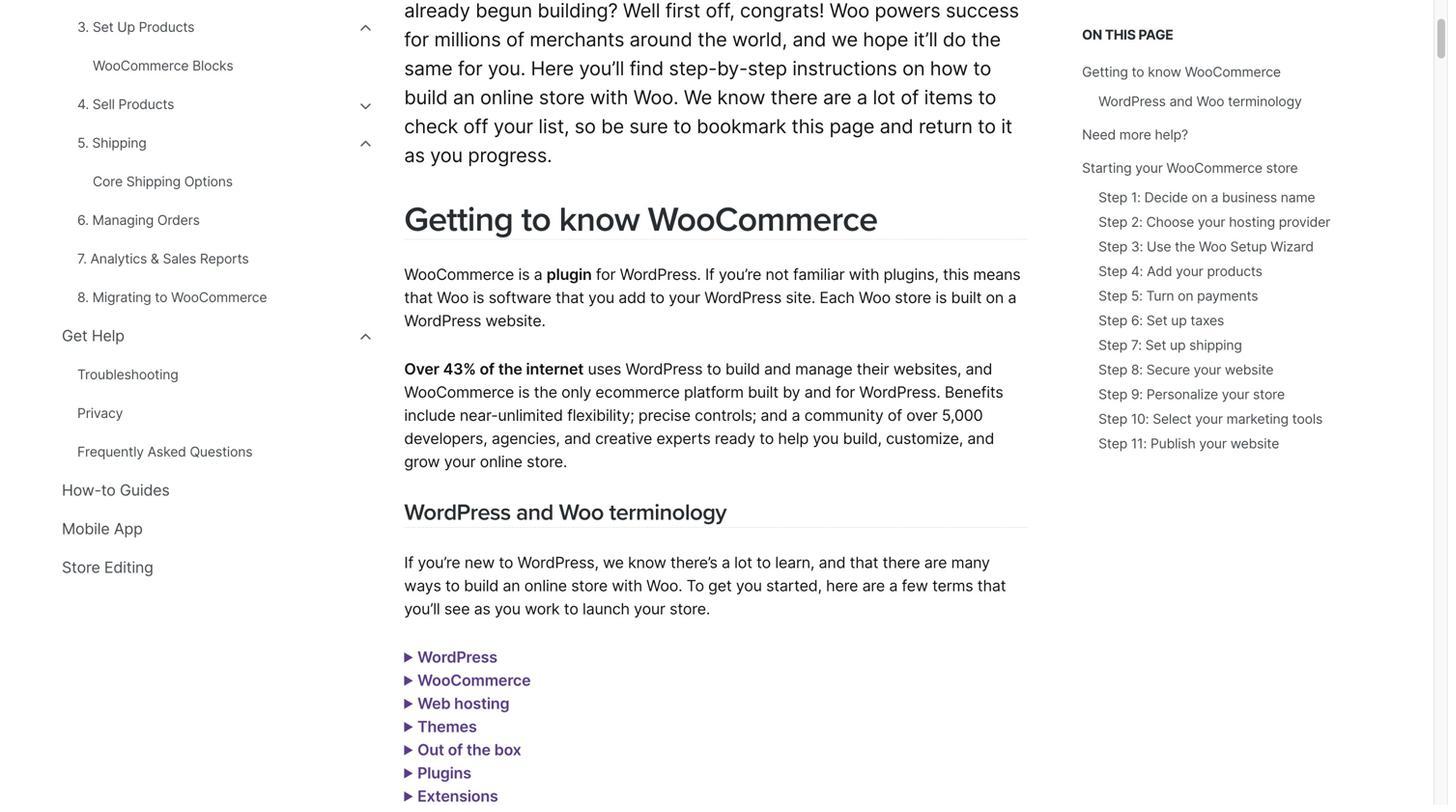 Task type: vqa. For each thing, say whether or not it's contained in the screenshot.
'website.' to the left
yes



Task type: describe. For each thing, give the bounding box(es) containing it.
mobile app link
[[62, 519, 358, 540]]

2 step from the top
[[1099, 214, 1128, 230]]

6 step from the top
[[1099, 313, 1128, 329]]

woo inside "woocommerce woo is a plugin that allows you to add ecommerce (an online store) to your wordpress website."
[[404, 695, 436, 713]]

wordpress up need more help?
[[1099, 93, 1166, 110]]

you inside "woocommerce woo is a plugin that allows you to add ecommerce (an online store) to your wordpress website."
[[597, 695, 623, 713]]

on inside web hosting a web hosting service provides storage space and access for websites. this is where your store will live on the internet.
[[536, 741, 554, 760]]

community
[[805, 406, 884, 425]]

by inside uses wordpress to build and manage their websites, and woocommerce is the only ecommerce platform built by and for wordpress. benefits include near-unlimited flexibility; precise controls; and a community of over 5,000 developers, agencies, and creative experts ready to help you build, customize, and grow your online store.
[[783, 383, 800, 402]]

0 vertical spatial products
[[139, 19, 194, 35]]

the inside web hosting a web hosting service provides storage space and access for websites. this is where your store will live on the internet.
[[558, 741, 581, 760]]

menu
[[684, 764, 723, 783]]

add inside for wordpress. if you're not familiar with plugins, this means that woo is software that you add to your wordpress site. each woo store is built on a wordpress website.
[[619, 289, 646, 307]]

payments
[[1197, 288, 1258, 304]]

step 1: decide on a business name step 2: choose your hosting provider step 3: use the woo setup wizard step 4: add your products step 5: turn on payments step 6: set up taxes step 7: set up shipping step 8: secure your website step 9: personalize your store step 10: select your marketing tools step 11: publish your website
[[1099, 189, 1331, 452]]

woocommerce up help?
[[1185, 64, 1281, 80]]

that up 'here'
[[850, 554, 878, 573]]

3 step from the top
[[1099, 239, 1128, 255]]

learn,
[[775, 554, 815, 573]]

store. inside if you're new to wordpress, we know there's a lot to learn, and that there are many ways to build an online store with woo. to get you started, here are a few terms that you'll see as you work to launch your store.
[[670, 600, 710, 619]]

by inside themes themes dictate the appearance of your website. some elements decided by themes are homepage layout, typography, and menu location.
[[931, 741, 949, 760]]

and up help
[[761, 406, 788, 425]]

this inside for wordpress. if you're not familiar with plugins, this means that woo is software that you add to your wordpress site. each woo store is built on a wordpress website.
[[943, 265, 969, 284]]

app
[[114, 520, 143, 539]]

software inside for wordpress. if you're not familiar with plugins, this means that woo is software that you add to your wordpress site. each woo store is built on a wordpress website.
[[489, 289, 551, 307]]

a inside web hosting a web hosting service provides storage space and access for websites. this is where your store will live on the internet.
[[404, 718, 415, 737]]

for inside web hosting a web hosting service provides storage space and access for websites. this is where your store will live on the internet.
[[823, 718, 843, 737]]

flexibility;
[[567, 406, 634, 425]]

5.
[[77, 135, 89, 151]]

access
[[769, 718, 819, 737]]

1 horizontal spatial getting to know woocommerce link
[[1082, 64, 1281, 80]]

options
[[184, 173, 233, 190]]

8 step from the top
[[1099, 362, 1128, 378]]

is inside "woocommerce woo is a plugin that allows you to add ecommerce (an online store) to your wordpress website."
[[440, 695, 452, 713]]

starting your woocommerce store
[[1082, 160, 1298, 176]]

store inside web hosting a web hosting service provides storage space and access for websites. this is where your store will live on the internet.
[[440, 741, 476, 760]]

build inside if you're new to wordpress, we know there's a lot to learn, and that there are many ways to build an online store with woo. to get you started, here are a few terms that you'll see as you work to launch your store.
[[464, 577, 499, 596]]

a inside uses wordpress to build and manage their websites, and woocommerce is the only ecommerce platform built by and for wordpress. benefits include near-unlimited flexibility; precise controls; and a community of over 5,000 developers, agencies, and creative experts ready to help you build, customize, and grow your online store.
[[792, 406, 800, 425]]

questions
[[190, 444, 253, 460]]

we
[[603, 554, 624, 573]]

ways
[[404, 577, 441, 596]]

0 vertical spatial set
[[93, 19, 114, 35]]

store editing
[[62, 558, 153, 577]]

site.
[[786, 289, 816, 307]]

location.
[[728, 764, 788, 783]]

1 horizontal spatial wordpress and woo terminology link
[[1099, 93, 1302, 110]]

core shipping options
[[93, 173, 233, 190]]

woocommerce up the not
[[648, 199, 878, 240]]

get
[[708, 577, 732, 596]]

6. managing orders link
[[77, 210, 358, 231]]

7.
[[77, 251, 87, 267]]

step 5: turn on payments link
[[1099, 288, 1258, 304]]

and inside web hosting a web hosting service provides storage space and access for websites. this is where your store will live on the internet.
[[738, 718, 765, 737]]

7 step from the top
[[1099, 337, 1128, 354]]

platform.
[[760, 671, 824, 690]]

terminology for wordpress and woo terminology link to the right
[[1228, 93, 1302, 110]]

step 6: set up taxes link
[[1099, 313, 1224, 329]]

website. inside "woocommerce woo is a plugin that allows you to add ecommerce (an online store) to your wordpress website."
[[404, 718, 464, 737]]

need
[[1082, 127, 1116, 143]]

plugins,
[[884, 265, 939, 284]]

woo inside step 1: decide on a business name step 2: choose your hosting provider step 3: use the woo setup wizard step 4: add your products step 5: turn on payments step 6: set up taxes step 7: set up shipping step 8: secure your website step 9: personalize your store step 10: select your marketing tools step 11: publish your website
[[1199, 239, 1227, 255]]

lot
[[734, 554, 752, 573]]

wordpress. inside uses wordpress to build and manage their websites, and woocommerce is the only ecommerce platform built by and for wordpress. benefits include near-unlimited flexibility; precise controls; and a community of over 5,000 developers, agencies, and creative experts ready to help you build, customize, and grow your online store.
[[859, 383, 941, 402]]

over 43% of the internet
[[404, 360, 584, 379]]

a left few
[[889, 577, 898, 596]]

install
[[916, 764, 957, 783]]

wordpress and woo terminology for the leftmost wordpress and woo terminology link
[[404, 499, 727, 527]]

source
[[404, 695, 453, 713]]

1 vertical spatial set
[[1147, 313, 1168, 329]]

for wordpress. if you're not familiar with plugins, this means that woo is software that you add to your wordpress site. each woo store is built on a wordpress website.
[[404, 265, 1021, 331]]

a inside out of the box a tech term that describes functionality that comes standard when you install a piece of software.
[[404, 764, 415, 783]]

your inside web hosting a web hosting service provides storage space and access for websites. this is where your store will live on the internet.
[[404, 741, 436, 760]]

wordpress inside uses wordpress to build and manage their websites, and woocommerce is the only ecommerce platform built by and for wordpress. benefits include near-unlimited flexibility; precise controls; and a community of over 5,000 developers, agencies, and creative experts ready to help you build, customize, and grow your online store.
[[626, 360, 703, 379]]

work
[[525, 600, 560, 619]]

analytics
[[90, 251, 147, 267]]

web
[[418, 695, 451, 713]]

get help
[[62, 327, 124, 345]]

websites,
[[893, 360, 962, 379]]

and up wordpress,
[[516, 499, 553, 527]]

an inside if you're new to wordpress, we know there's a lot to learn, and that there are many ways to build an online store with woo. to get you started, here are a few terms that you'll see as you work to launch your store.
[[503, 577, 520, 596]]

need more help?
[[1082, 127, 1188, 143]]

8. migrating to woocommerce
[[77, 289, 267, 306]]

starting
[[1082, 160, 1132, 176]]

your inside uses wordpress to build and manage their websites, and woocommerce is the only ecommerce platform built by and for wordpress. benefits include near-unlimited flexibility; precise controls; and a community of over 5,000 developers, agencies, and creative experts ready to help you build, customize, and grow your online store.
[[444, 453, 476, 471]]

you're inside for wordpress. if you're not familiar with plugins, this means that woo is software that you add to your wordpress site. each woo store is built on a wordpress website.
[[719, 265, 761, 284]]

woocommerce is a plugin
[[404, 265, 592, 284]]

include
[[404, 406, 456, 425]]

2 vertical spatial hosting
[[453, 718, 506, 737]]

add inside "woocommerce woo is a plugin that allows you to add ecommerce (an online store) to your wordpress website."
[[646, 695, 674, 713]]

guides
[[120, 481, 170, 500]]

online inside if you're new to wordpress, we know there's a lot to learn, and that there are many ways to build an online store with woo. to get you started, here are a few terms that you'll see as you work to launch your store.
[[524, 577, 567, 596]]

10 step from the top
[[1099, 411, 1128, 428]]

of down tech
[[404, 787, 419, 806]]

1 vertical spatial products
[[118, 96, 174, 113]]

many
[[951, 554, 990, 573]]

select
[[1153, 411, 1192, 428]]

1 vertical spatial getting to know woocommerce link
[[404, 199, 878, 240]]

the inside themes themes dictate the appearance of your website. some elements decided by themes are homepage layout, typography, and menu location.
[[520, 741, 543, 760]]

that down box
[[492, 764, 520, 783]]

box
[[494, 741, 521, 760]]

1:
[[1131, 189, 1141, 206]]

1 vertical spatial up
[[1170, 337, 1186, 354]]

step 8: secure your website link
[[1099, 362, 1274, 378]]

with inside if you're new to wordpress, we know there's a lot to learn, and that there are many ways to build an online store with woo. to get you started, here are a few terms that you'll see as you work to launch your store.
[[612, 577, 642, 596]]

store up the name
[[1266, 160, 1298, 176]]

that up the over
[[404, 289, 433, 307]]

step 10: select your marketing tools link
[[1099, 411, 1323, 428]]

the left 'internet'
[[498, 360, 522, 379]]

how-
[[62, 481, 101, 500]]

step 11: publish your website link
[[1099, 436, 1279, 452]]

how-to guides
[[62, 481, 170, 500]]

on up step 2: choose your hosting provider link
[[1192, 189, 1207, 206]]

some
[[755, 741, 796, 760]]

wordpress inside "woocommerce woo is a plugin that allows you to add ecommerce (an online store) to your wordpress website."
[[941, 695, 1018, 713]]

hosting inside step 1: decide on a business name step 2: choose your hosting provider step 3: use the woo setup wizard step 4: add your products step 5: turn on payments step 6: set up taxes step 7: set up shipping step 8: secure your website step 9: personalize your store step 10: select your marketing tools step 11: publish your website
[[1229, 214, 1275, 230]]

terminology for the leftmost wordpress and woo terminology link
[[609, 499, 727, 527]]

11 step from the top
[[1099, 436, 1128, 452]]

ready
[[715, 429, 755, 448]]

woocommerce up 43%
[[404, 265, 514, 284]]

5,000
[[942, 406, 983, 425]]

a inside "woocommerce woo is a plugin that allows you to add ecommerce (an online store) to your wordpress website."
[[456, 695, 464, 713]]

online inside wordpress wordpress is, fundamentally, an online publishing platform. it can be used as open- source software, or software as a service.
[[636, 671, 679, 690]]

1 vertical spatial getting to know woocommerce
[[404, 199, 878, 240]]

out of the box a tech term that describes functionality that comes standard when you install a piece of software.
[[404, 741, 1013, 806]]

step 4: add your products link
[[1099, 263, 1263, 280]]

tools
[[1292, 411, 1323, 428]]

not
[[766, 265, 789, 284]]

1 vertical spatial as
[[933, 671, 950, 690]]

5. shipping link
[[77, 132, 358, 154]]

that inside "woocommerce woo is a plugin that allows you to add ecommerce (an online store) to your wordpress website."
[[516, 695, 544, 713]]

5 step from the top
[[1099, 288, 1128, 304]]

built inside for wordpress. if you're not familiar with plugins, this means that woo is software that you add to your wordpress site. each woo store is built on a wordpress website.
[[951, 289, 982, 307]]

decide
[[1145, 189, 1188, 206]]

know for the bottom getting to know woocommerce link
[[559, 199, 640, 240]]

woocommerce blocks link
[[93, 55, 358, 76]]

up
[[117, 19, 135, 35]]

that down many
[[978, 577, 1006, 596]]

decided
[[869, 741, 927, 760]]

you down lot on the bottom of the page
[[736, 577, 762, 596]]

tech
[[419, 764, 450, 783]]

4.
[[77, 96, 89, 113]]

appearance
[[547, 741, 632, 760]]

0 vertical spatial themes
[[418, 718, 477, 737]]

to inside for wordpress. if you're not familiar with plugins, this means that woo is software that you add to your wordpress site. each woo store is built on a wordpress website.
[[650, 289, 665, 307]]

a inside out of the box a tech term that describes functionality that comes standard when you install a piece of software.
[[962, 764, 970, 783]]

woo up starting your woocommerce store at the right
[[1197, 93, 1224, 110]]

and up help?
[[1170, 93, 1193, 110]]

live
[[508, 741, 532, 760]]

controls;
[[695, 406, 757, 425]]

ecommerce inside uses wordpress to build and manage their websites, and woocommerce is the only ecommerce platform built by and for wordpress. benefits include near-unlimited flexibility; precise controls; and a community of over 5,000 developers, agencies, and creative experts ready to help you build, customize, and grow your online store.
[[596, 383, 680, 402]]

for inside uses wordpress to build and manage their websites, and woocommerce is the only ecommerce platform built by and for wordpress. benefits include near-unlimited flexibility; precise controls; and a community of over 5,000 developers, agencies, and creative experts ready to help you build, customize, and grow your online store.
[[836, 383, 855, 402]]

step 7: set up shipping link
[[1099, 337, 1242, 354]]

familiar
[[793, 265, 845, 284]]

your inside themes themes dictate the appearance of your website. some elements decided by themes are homepage layout, typography, and menu location.
[[655, 741, 686, 760]]

if inside for wordpress. if you're not familiar with plugins, this means that woo is software that you add to your wordpress site. each woo store is built on a wordpress website.
[[705, 265, 715, 284]]

1 horizontal spatial getting to know woocommerce
[[1082, 64, 1281, 80]]

wordpress up 43%
[[404, 312, 481, 331]]

themes themes dictate the appearance of your website. some elements decided by themes are homepage layout, typography, and menu location.
[[404, 718, 1007, 783]]

6:
[[1131, 313, 1143, 329]]

you'll
[[404, 600, 440, 619]]

frequently asked questions
[[77, 444, 253, 460]]

of right out
[[448, 741, 463, 760]]

7. analytics & sales reports
[[77, 251, 249, 267]]

wizard
[[1271, 239, 1314, 255]]

8.
[[77, 289, 89, 306]]

7. analytics & sales reports link
[[77, 248, 358, 270]]

software inside wordpress wordpress is, fundamentally, an online publishing platform. it can be used as open- source software, or software as a service.
[[547, 695, 610, 713]]

name
[[1281, 189, 1315, 206]]

a inside wordpress wordpress is, fundamentally, an online publishing platform. it can be used as open- source software, or software as a service.
[[635, 695, 643, 713]]

online inside uses wordpress to build and manage their websites, and woocommerce is the only ecommerce platform built by and for wordpress. benefits include near-unlimited flexibility; precise controls; and a community of over 5,000 developers, agencies, and creative experts ready to help you build, customize, and grow your online store.
[[480, 453, 523, 471]]

if inside if you're new to wordpress, we know there's a lot to learn, and that there are many ways to build an online store with woo. to get you started, here are a few terms that you'll see as you work to launch your store.
[[404, 554, 414, 573]]

store inside for wordpress. if you're not familiar with plugins, this means that woo is software that you add to your wordpress site. each woo store is built on a wordpress website.
[[895, 289, 931, 307]]

woocommerce down the 7. analytics & sales reports link
[[171, 289, 267, 306]]

a up 'internet'
[[534, 265, 542, 284]]

woo right each
[[859, 289, 891, 307]]

wordpress up is,
[[418, 648, 497, 667]]

11:
[[1131, 436, 1147, 452]]

uses
[[588, 360, 621, 379]]

and left manage in the top right of the page
[[764, 360, 791, 379]]

woocommerce inside "link"
[[93, 57, 189, 74]]

4. sell products link
[[77, 94, 358, 115]]

secure
[[1147, 362, 1190, 378]]

3. set up products link
[[77, 16, 358, 38]]

0 horizontal spatial wordpress and woo terminology link
[[404, 499, 727, 527]]

the inside uses wordpress to build and manage their websites, and woocommerce is the only ecommerce platform built by and for wordpress. benefits include near-unlimited flexibility; precise controls; and a community of over 5,000 developers, agencies, and creative experts ready to help you build, customize, and grow your online store.
[[534, 383, 557, 402]]



Task type: locate. For each thing, give the bounding box(es) containing it.
5. shipping
[[77, 135, 146, 151]]

0 vertical spatial up
[[1171, 313, 1187, 329]]

a down themes
[[962, 764, 970, 783]]

1 vertical spatial this
[[943, 265, 969, 284]]

this
[[1105, 27, 1136, 43], [943, 265, 969, 284]]

woocommerce inside uses wordpress to build and manage their websites, and woocommerce is the only ecommerce platform built by and for wordpress. benefits include near-unlimited flexibility; precise controls; and a community of over 5,000 developers, agencies, and creative experts ready to help you build, customize, and grow your online store.
[[404, 383, 514, 402]]

page
[[1139, 27, 1173, 43]]

precise
[[639, 406, 691, 425]]

built
[[951, 289, 982, 307], [748, 383, 779, 402]]

0 horizontal spatial this
[[943, 265, 969, 284]]

1 vertical spatial website.
[[404, 718, 464, 737]]

woo down step 2: choose your hosting provider link
[[1199, 239, 1227, 255]]

on down service
[[536, 741, 554, 760]]

1 horizontal spatial terminology
[[1228, 93, 1302, 110]]

are right 'here'
[[862, 577, 885, 596]]

step left 6:
[[1099, 313, 1128, 329]]

1 a from the top
[[404, 718, 415, 737]]

of inside themes themes dictate the appearance of your website. some elements decided by themes are homepage layout, typography, and menu location.
[[636, 741, 651, 760]]

the up step 4: add your products link at the top right of the page
[[1175, 239, 1195, 255]]

a left web
[[404, 718, 415, 737]]

an inside wordpress wordpress is, fundamentally, an online publishing platform. it can be used as open- source software, or software as a service.
[[615, 671, 632, 690]]

&
[[151, 251, 159, 267]]

hosting down is,
[[454, 695, 509, 713]]

that up service
[[516, 695, 544, 713]]

1 horizontal spatial website.
[[486, 312, 546, 331]]

0 vertical spatial you're
[[719, 265, 761, 284]]

1 vertical spatial know
[[559, 199, 640, 240]]

wordpress. inside for wordpress. if you're not familiar with plugins, this means that woo is software that you add to your wordpress site. each woo store is built on a wordpress website.
[[620, 265, 701, 284]]

frequently
[[77, 444, 144, 460]]

and down manage in the top right of the page
[[805, 383, 831, 402]]

0 vertical spatial built
[[951, 289, 982, 307]]

a down "means"
[[1008, 289, 1017, 307]]

agencies,
[[492, 429, 560, 448]]

0 horizontal spatial built
[[748, 383, 779, 402]]

1 vertical spatial store.
[[670, 600, 710, 619]]

you inside for wordpress. if you're not familiar with plugins, this means that woo is software that you add to your wordpress site. each woo store is built on a wordpress website.
[[588, 289, 614, 307]]

0 vertical spatial website
[[1225, 362, 1274, 378]]

1 vertical spatial website
[[1231, 436, 1279, 452]]

0 horizontal spatial if
[[404, 554, 414, 573]]

internet
[[526, 360, 584, 379]]

are
[[924, 554, 947, 573], [862, 577, 885, 596], [404, 764, 427, 783]]

1 horizontal spatial by
[[931, 741, 949, 760]]

woo down "woocommerce is a plugin"
[[437, 289, 469, 307]]

mobile
[[62, 520, 110, 539]]

for up elements
[[823, 718, 843, 737]]

0 vertical spatial a
[[404, 718, 415, 737]]

wordpress up new
[[404, 499, 511, 527]]

with inside for wordpress. if you're not familiar with plugins, this means that woo is software that you add to your wordpress site. each woo store is built on a wordpress website.
[[849, 265, 879, 284]]

know for the rightmost getting to know woocommerce link
[[1148, 64, 1181, 80]]

a up step 2: choose your hosting provider link
[[1211, 189, 1219, 206]]

ecommerce inside "woocommerce woo is a plugin that allows you to add ecommerce (an online store) to your wordpress website."
[[678, 695, 762, 713]]

0 vertical spatial know
[[1148, 64, 1181, 80]]

dictate
[[466, 741, 516, 760]]

0 vertical spatial wordpress and woo terminology link
[[1099, 93, 1302, 110]]

set right "3." at the left of page
[[93, 19, 114, 35]]

0 horizontal spatial store.
[[527, 453, 567, 471]]

ecommerce up the precise
[[596, 383, 680, 402]]

to
[[1132, 64, 1144, 80], [521, 199, 551, 240], [650, 289, 665, 307], [155, 289, 167, 306], [707, 360, 721, 379], [760, 429, 774, 448], [101, 481, 116, 500], [499, 554, 513, 573], [757, 554, 771, 573], [445, 577, 460, 596], [564, 600, 578, 619], [628, 695, 642, 713], [886, 695, 901, 713]]

step 3: use the woo setup wizard link
[[1099, 239, 1314, 255]]

0 horizontal spatial as
[[474, 600, 491, 619]]

0 horizontal spatial an
[[503, 577, 520, 596]]

wordpress
[[1099, 93, 1166, 110], [705, 289, 782, 307], [404, 312, 481, 331], [626, 360, 703, 379], [404, 499, 511, 527], [418, 648, 497, 667], [404, 671, 481, 690], [941, 695, 1018, 713]]

you down 'community'
[[813, 429, 839, 448]]

a up help
[[792, 406, 800, 425]]

store inside if you're new to wordpress, we know there's a lot to learn, and that there are many ways to build an online store with woo. to get you started, here are a few terms that you'll see as you work to launch your store.
[[571, 577, 608, 596]]

service.
[[647, 695, 703, 713]]

of left over
[[888, 406, 902, 425]]

4. sell products
[[77, 96, 174, 113]]

with down we
[[612, 577, 642, 596]]

elements
[[800, 741, 865, 760]]

themes
[[418, 718, 477, 737], [404, 741, 462, 760]]

0 horizontal spatial plugin
[[469, 695, 512, 713]]

terms
[[932, 577, 973, 596]]

online down agencies,
[[480, 453, 523, 471]]

2 horizontal spatial are
[[924, 554, 947, 573]]

0 vertical spatial are
[[924, 554, 947, 573]]

or
[[528, 695, 543, 713]]

of right 43%
[[480, 360, 495, 379]]

shipping inside "link"
[[92, 135, 146, 151]]

and down the 5,000
[[968, 429, 994, 448]]

0 vertical spatial plugin
[[547, 265, 592, 284]]

1 horizontal spatial getting
[[1082, 64, 1128, 80]]

get
[[62, 327, 87, 345]]

an down wordpress,
[[503, 577, 520, 596]]

0 horizontal spatial getting to know woocommerce
[[404, 199, 878, 240]]

store)
[[840, 695, 882, 713]]

hosting down business on the top right
[[1229, 214, 1275, 230]]

get help link
[[62, 326, 358, 347]]

1 vertical spatial hosting
[[454, 695, 509, 713]]

0 vertical spatial hosting
[[1229, 214, 1275, 230]]

describes
[[524, 764, 594, 783]]

0 vertical spatial with
[[849, 265, 879, 284]]

1 vertical spatial you're
[[418, 554, 460, 573]]

ecommerce
[[596, 383, 680, 402], [678, 695, 762, 713]]

the up layout,
[[520, 741, 543, 760]]

0 vertical spatial by
[[783, 383, 800, 402]]

your inside for wordpress. if you're not familiar with plugins, this means that woo is software that you add to your wordpress site. each woo store is built on a wordpress website.
[[669, 289, 700, 307]]

1 horizontal spatial if
[[705, 265, 715, 284]]

blocks
[[192, 57, 233, 74]]

over
[[906, 406, 938, 425]]

0 horizontal spatial website.
[[404, 718, 464, 737]]

wordpress up web
[[404, 671, 481, 690]]

1 horizontal spatial are
[[862, 577, 885, 596]]

wordpress down the not
[[705, 289, 782, 307]]

a up storage
[[635, 695, 643, 713]]

and inside if you're new to wordpress, we know there's a lot to learn, and that there are many ways to build an online store with woo. to get you started, here are a few terms that you'll see as you work to launch your store.
[[819, 554, 846, 573]]

website. inside for wordpress. if you're not familiar with plugins, this means that woo is software that you add to your wordpress site. each woo store is built on a wordpress website.
[[486, 312, 546, 331]]

turn
[[1146, 288, 1174, 304]]

0 horizontal spatial with
[[612, 577, 642, 596]]

storage
[[632, 718, 687, 737]]

web hosting a web hosting service provides storage space and access for websites. this is where your store will live on the internet.
[[404, 695, 1013, 760]]

getting for the bottom getting to know woocommerce link
[[404, 199, 513, 240]]

2 vertical spatial website.
[[691, 741, 751, 760]]

shipping inside 'link'
[[126, 173, 181, 190]]

and up 'here'
[[819, 554, 846, 573]]

1 vertical spatial by
[[931, 741, 949, 760]]

step left 10:
[[1099, 411, 1128, 428]]

1 vertical spatial plugin
[[469, 695, 512, 713]]

choose
[[1146, 214, 1194, 230]]

on down step 4: add your products link at the top right of the page
[[1178, 288, 1194, 304]]

0 vertical spatial wordpress.
[[620, 265, 701, 284]]

sell
[[93, 96, 115, 113]]

your inside "woocommerce woo is a plugin that allows you to add ecommerce (an online store) to your wordpress website."
[[905, 695, 936, 713]]

website. down space
[[691, 741, 751, 760]]

and up some
[[738, 718, 765, 737]]

for up uses
[[596, 265, 616, 284]]

43%
[[443, 360, 476, 379]]

wordpress and woo terminology up help?
[[1099, 93, 1302, 110]]

1 vertical spatial an
[[615, 671, 632, 690]]

as right the see
[[474, 600, 491, 619]]

4:
[[1131, 263, 1143, 280]]

used
[[894, 671, 929, 690]]

step left 5:
[[1099, 288, 1128, 304]]

are inside themes themes dictate the appearance of your website. some elements decided by themes are homepage layout, typography, and menu location.
[[404, 764, 427, 783]]

you're up ways
[[418, 554, 460, 573]]

woocommerce inside "woocommerce woo is a plugin that allows you to add ecommerce (an online store) to your wordpress website."
[[418, 671, 531, 690]]

0 vertical spatial website.
[[486, 312, 546, 331]]

0 vertical spatial for
[[596, 265, 616, 284]]

on inside for wordpress. if you're not familiar with plugins, this means that woo is software that you add to your wordpress site. each woo store is built on a wordpress website.
[[986, 289, 1004, 307]]

that up 'internet'
[[556, 289, 584, 307]]

reports
[[200, 251, 249, 267]]

your
[[1135, 160, 1163, 176], [1198, 214, 1226, 230], [1176, 263, 1204, 280], [669, 289, 700, 307], [1194, 362, 1221, 378], [1222, 386, 1249, 403], [1195, 411, 1223, 428], [1199, 436, 1227, 452], [444, 453, 476, 471], [634, 600, 666, 619], [905, 695, 936, 713], [404, 741, 436, 760], [655, 741, 686, 760]]

here
[[826, 577, 858, 596]]

1 vertical spatial wordpress.
[[859, 383, 941, 402]]

store up launch
[[571, 577, 608, 596]]

publishing
[[683, 671, 756, 690]]

2 a from the top
[[404, 764, 415, 783]]

0 horizontal spatial getting
[[404, 199, 513, 240]]

10:
[[1131, 411, 1149, 428]]

only
[[562, 383, 591, 402]]

your inside if you're new to wordpress, we know there's a lot to learn, and that there are many ways to build an online store with woo. to get you started, here are a few terms that you'll see as you work to launch your store.
[[634, 600, 666, 619]]

1 horizontal spatial you're
[[719, 265, 761, 284]]

0 horizontal spatial terminology
[[609, 499, 727, 527]]

4 step from the top
[[1099, 263, 1128, 280]]

2 vertical spatial are
[[404, 764, 427, 783]]

woo up web
[[404, 695, 436, 713]]

getting for the rightmost getting to know woocommerce link
[[1082, 64, 1128, 80]]

online inside "woocommerce woo is a plugin that allows you to add ecommerce (an online store) to your wordpress website."
[[793, 695, 836, 713]]

be
[[872, 671, 890, 690]]

getting
[[1082, 64, 1128, 80], [404, 199, 513, 240]]

0 vertical spatial wordpress and woo terminology
[[1099, 93, 1302, 110]]

you inside uses wordpress to build and manage their websites, and woocommerce is the only ecommerce platform built by and for wordpress. benefits include near-unlimited flexibility; precise controls; and a community of over 5,000 developers, agencies, and creative experts ready to help you build, customize, and grow your online store.
[[813, 429, 839, 448]]

online down it
[[793, 695, 836, 713]]

0 vertical spatial getting to know woocommerce link
[[1082, 64, 1281, 80]]

0 vertical spatial terminology
[[1228, 93, 1302, 110]]

0 vertical spatial store.
[[527, 453, 567, 471]]

each
[[820, 289, 855, 307]]

0 horizontal spatial getting to know woocommerce link
[[404, 199, 878, 240]]

business
[[1222, 189, 1277, 206]]

typography,
[[563, 764, 648, 783]]

core shipping options link
[[93, 171, 358, 192]]

of inside uses wordpress to build and manage their websites, and woocommerce is the only ecommerce platform built by and for wordpress. benefits include near-unlimited flexibility; precise controls; and a community of over 5,000 developers, agencies, and creative experts ready to help you build, customize, and grow your online store.
[[888, 406, 902, 425]]

1 vertical spatial a
[[404, 764, 415, 783]]

their
[[857, 360, 889, 379]]

a inside for wordpress. if you're not familiar with plugins, this means that woo is software that you add to your wordpress site. each woo store is built on a wordpress website.
[[1008, 289, 1017, 307]]

themes
[[953, 741, 1007, 760]]

is inside uses wordpress to build and manage their websites, and woocommerce is the only ecommerce platform built by and for wordpress. benefits include near-unlimited flexibility; precise controls; and a community of over 5,000 developers, agencies, and creative experts ready to help you build, customize, and grow your online store.
[[518, 383, 530, 402]]

that
[[404, 289, 433, 307], [556, 289, 584, 307], [850, 554, 878, 573], [978, 577, 1006, 596], [516, 695, 544, 713], [492, 764, 520, 783], [691, 764, 719, 783]]

0 horizontal spatial wordpress and woo terminology
[[404, 499, 727, 527]]

this
[[919, 718, 949, 737]]

0 vertical spatial if
[[705, 265, 715, 284]]

1 horizontal spatial an
[[615, 671, 632, 690]]

build up platform
[[725, 360, 760, 379]]

up up step 8: secure your website link
[[1170, 337, 1186, 354]]

website down marketing
[[1231, 436, 1279, 452]]

build inside uses wordpress to build and manage their websites, and woocommerce is the only ecommerce platform built by and for wordpress. benefits include near-unlimited flexibility; precise controls; and a community of over 5,000 developers, agencies, and creative experts ready to help you build, customize, and grow your online store.
[[725, 360, 760, 379]]

and up benefits
[[966, 360, 993, 379]]

hosting down software, in the left bottom of the page
[[453, 718, 506, 737]]

the inside step 1: decide on a business name step 2: choose your hosting provider step 3: use the woo setup wizard step 4: add your products step 5: turn on payments step 6: set up taxes step 7: set up shipping step 8: secure your website step 9: personalize your store step 10: select your marketing tools step 11: publish your website
[[1175, 239, 1195, 255]]

is
[[518, 265, 530, 284], [473, 289, 484, 307], [936, 289, 947, 307], [518, 383, 530, 402], [440, 695, 452, 713], [954, 718, 965, 737]]

for up 'community'
[[836, 383, 855, 402]]

sales
[[163, 251, 196, 267]]

for inside for wordpress. if you're not familiar with plugins, this means that woo is software that you add to your wordpress site. each woo store is built on a wordpress website.
[[596, 265, 616, 284]]

step left '2:'
[[1099, 214, 1128, 230]]

1 vertical spatial terminology
[[609, 499, 727, 527]]

0 vertical spatial this
[[1105, 27, 1136, 43]]

(an
[[766, 695, 789, 713]]

woocommerce up the step 1: decide on a business name link
[[1167, 160, 1263, 176]]

a left lot on the bottom of the page
[[722, 554, 730, 573]]

use
[[1147, 239, 1171, 255]]

wordpress and woo terminology
[[1099, 93, 1302, 110], [404, 499, 727, 527]]

1 vertical spatial software
[[547, 695, 610, 713]]

on
[[1082, 27, 1102, 43]]

as inside if you're new to wordpress, we know there's a lot to learn, and that there are many ways to build an online store with woo. to get you started, here are a few terms that you'll see as you work to launch your store.
[[474, 600, 491, 619]]

you're left the not
[[719, 265, 761, 284]]

software.
[[423, 787, 490, 806]]

the inside out of the box a tech term that describes functionality that comes standard when you install a piece of software.
[[466, 741, 491, 760]]

you down decided
[[886, 764, 912, 783]]

manage
[[795, 360, 853, 379]]

platform
[[684, 383, 744, 402]]

1 horizontal spatial build
[[725, 360, 760, 379]]

1 horizontal spatial wordpress and woo terminology
[[1099, 93, 1302, 110]]

if left the not
[[705, 265, 715, 284]]

1 vertical spatial ecommerce
[[678, 695, 762, 713]]

fundamentally,
[[505, 671, 610, 690]]

woocommerce
[[93, 57, 189, 74], [1185, 64, 1281, 80], [1167, 160, 1263, 176], [648, 199, 878, 240], [404, 265, 514, 284], [171, 289, 267, 306], [404, 383, 514, 402], [418, 671, 531, 690]]

0 vertical spatial build
[[725, 360, 760, 379]]

wordpress and woo terminology up wordpress,
[[404, 499, 727, 527]]

0 vertical spatial software
[[489, 289, 551, 307]]

up
[[1171, 313, 1187, 329], [1170, 337, 1186, 354]]

1 horizontal spatial plugin
[[547, 265, 592, 284]]

1 vertical spatial themes
[[404, 741, 462, 760]]

0 vertical spatial as
[[474, 600, 491, 619]]

help
[[92, 327, 124, 345]]

build,
[[843, 429, 882, 448]]

step left 11:
[[1099, 436, 1128, 452]]

plugin inside "woocommerce woo is a plugin that allows you to add ecommerce (an online store) to your wordpress website."
[[469, 695, 512, 713]]

add
[[1147, 263, 1172, 280]]

you left work
[[495, 600, 521, 619]]

open-
[[954, 671, 997, 690]]

shipping right the 5.
[[92, 135, 146, 151]]

3.
[[77, 19, 89, 35]]

you're
[[719, 265, 761, 284], [418, 554, 460, 573]]

1 vertical spatial are
[[862, 577, 885, 596]]

0 vertical spatial an
[[503, 577, 520, 596]]

shipping for 5.
[[92, 135, 146, 151]]

woo.
[[647, 577, 682, 596]]

wordpress and woo terminology link up help?
[[1099, 93, 1302, 110]]

the up "term"
[[466, 741, 491, 760]]

know inside if you're new to wordpress, we know there's a lot to learn, and that there are many ways to build an online store with woo. to get you started, here are a few terms that you'll see as you work to launch your store.
[[628, 554, 666, 573]]

products
[[139, 19, 194, 35], [118, 96, 174, 113]]

and inside themes themes dictate the appearance of your website. some elements decided by themes are homepage layout, typography, and menu location.
[[653, 764, 679, 783]]

0 vertical spatial getting to know woocommerce
[[1082, 64, 1281, 80]]

1 step from the top
[[1099, 189, 1128, 206]]

0 vertical spatial getting
[[1082, 64, 1128, 80]]

experts
[[656, 429, 711, 448]]

1 vertical spatial getting
[[404, 199, 513, 240]]

managing
[[92, 212, 154, 228]]

wordpress and woo terminology link up wordpress,
[[404, 499, 727, 527]]

by down manage in the top right of the page
[[783, 383, 800, 402]]

2 vertical spatial set
[[1145, 337, 1166, 354]]

0 vertical spatial ecommerce
[[596, 383, 680, 402]]

website down "shipping"
[[1225, 362, 1274, 378]]

uses wordpress to build and manage their websites, and woocommerce is the only ecommerce platform built by and for wordpress. benefits include near-unlimited flexibility; precise controls; and a community of over 5,000 developers, agencies, and creative experts ready to help you build, customize, and grow your online store.
[[404, 360, 1003, 471]]

2 horizontal spatial website.
[[691, 741, 751, 760]]

woocommerce down 3. set up products
[[93, 57, 189, 74]]

troubleshooting link
[[77, 364, 358, 385]]

and down flexibility; at left bottom
[[564, 429, 591, 448]]

9 step from the top
[[1099, 386, 1128, 403]]

taxes
[[1191, 313, 1224, 329]]

and left menu
[[653, 764, 679, 783]]

set right 7:
[[1145, 337, 1166, 354]]

built inside uses wordpress to build and manage their websites, and woocommerce is the only ecommerce platform built by and for wordpress. benefits include near-unlimited flexibility; precise controls; and a community of over 5,000 developers, agencies, and creative experts ready to help you build, customize, and grow your online store.
[[748, 383, 779, 402]]

standard
[[775, 764, 839, 783]]

developers,
[[404, 429, 487, 448]]

is inside web hosting a web hosting service provides storage space and access for websites. this is where your store will live on the internet.
[[954, 718, 965, 737]]

1 vertical spatial built
[[748, 383, 779, 402]]

on this page
[[1082, 27, 1173, 43]]

a inside step 1: decide on a business name step 2: choose your hosting provider step 3: use the woo setup wizard step 4: add your products step 5: turn on payments step 6: set up taxes step 7: set up shipping step 8: secure your website step 9: personalize your store step 10: select your marketing tools step 11: publish your website
[[1211, 189, 1219, 206]]

shipping for core
[[126, 173, 181, 190]]

getting down the on
[[1082, 64, 1128, 80]]

layout,
[[511, 764, 559, 783]]

woo up wordpress,
[[559, 499, 604, 527]]

store up homepage
[[440, 741, 476, 760]]

you inside out of the box a tech term that describes functionality that comes standard when you install a piece of software.
[[886, 764, 912, 783]]

website. inside themes themes dictate the appearance of your website. some elements decided by themes are homepage layout, typography, and menu location.
[[691, 741, 751, 760]]

store. down the to
[[670, 600, 710, 619]]

wordpress and woo terminology for wordpress and woo terminology link to the right
[[1099, 93, 1302, 110]]

1 horizontal spatial wordpress.
[[859, 383, 941, 402]]

on down "means"
[[986, 289, 1004, 307]]

an up provides
[[615, 671, 632, 690]]

a right web
[[456, 695, 464, 713]]

online up work
[[524, 577, 567, 596]]

1 vertical spatial build
[[464, 577, 499, 596]]

software
[[489, 289, 551, 307], [547, 695, 610, 713]]

1 horizontal spatial this
[[1105, 27, 1136, 43]]

2 vertical spatial know
[[628, 554, 666, 573]]

0 vertical spatial add
[[619, 289, 646, 307]]

there's
[[671, 554, 718, 573]]

0 horizontal spatial build
[[464, 577, 499, 596]]

you're inside if you're new to wordpress, we know there's a lot to learn, and that there are many ways to build an online store with woo. to get you started, here are a few terms that you'll see as you work to launch your store.
[[418, 554, 460, 573]]

1 vertical spatial with
[[612, 577, 642, 596]]

products up woocommerce blocks
[[139, 19, 194, 35]]

you up provides
[[597, 695, 623, 713]]

launch
[[583, 600, 630, 619]]

store down plugins,
[[895, 289, 931, 307]]

1 vertical spatial wordpress and woo terminology
[[404, 499, 727, 527]]

editing
[[104, 558, 153, 577]]

1 horizontal spatial built
[[951, 289, 982, 307]]

software up provides
[[547, 695, 610, 713]]

as up provides
[[614, 695, 630, 713]]

0 horizontal spatial are
[[404, 764, 427, 783]]

1 vertical spatial shipping
[[126, 173, 181, 190]]

provider
[[1279, 214, 1331, 230]]

store inside step 1: decide on a business name step 2: choose your hosting provider step 3: use the woo setup wizard step 4: add your products step 5: turn on payments step 6: set up taxes step 7: set up shipping step 8: secure your website step 9: personalize your store step 10: select your marketing tools step 11: publish your website
[[1253, 386, 1285, 403]]

1 vertical spatial wordpress and woo terminology link
[[404, 499, 727, 527]]

7:
[[1131, 337, 1142, 354]]

it
[[828, 671, 837, 690]]

1 horizontal spatial as
[[614, 695, 630, 713]]

1 vertical spatial add
[[646, 695, 674, 713]]

that left 'comes'
[[691, 764, 719, 783]]

shipping up 6. managing orders
[[126, 173, 181, 190]]

store. inside uses wordpress to build and manage their websites, and woocommerce is the only ecommerce platform built by and for wordpress. benefits include near-unlimited flexibility; precise controls; and a community of over 5,000 developers, agencies, and creative experts ready to help you build, customize, and grow your online store.
[[527, 453, 567, 471]]

2 vertical spatial as
[[614, 695, 630, 713]]

publish
[[1151, 436, 1196, 452]]

1 vertical spatial if
[[404, 554, 414, 573]]

website. down web
[[404, 718, 464, 737]]



